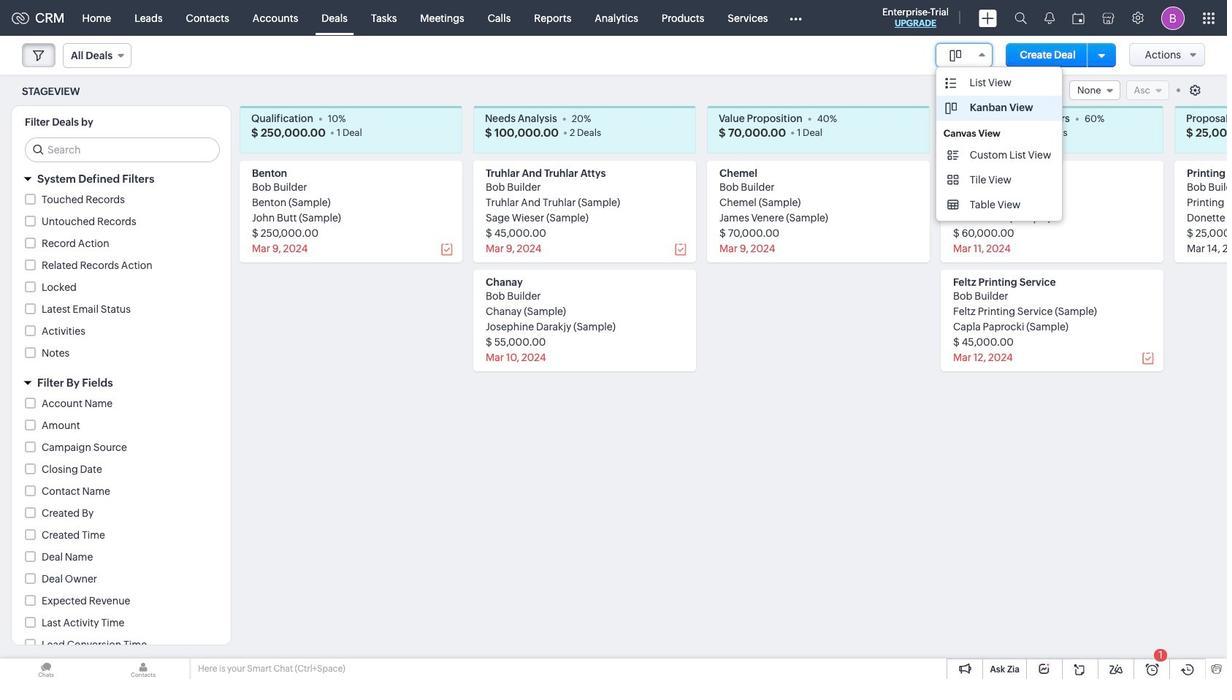 Task type: describe. For each thing, give the bounding box(es) containing it.
signals element
[[1036, 0, 1064, 36]]

profile element
[[1153, 0, 1194, 35]]

contacts image
[[97, 659, 189, 679]]

chats image
[[0, 659, 92, 679]]

Other Modules field
[[780, 6, 812, 30]]

search element
[[1006, 0, 1036, 36]]

create menu element
[[971, 0, 1006, 35]]

logo image
[[12, 12, 29, 24]]

size image
[[948, 148, 959, 162]]

profile image
[[1162, 6, 1186, 30]]

calendar image
[[1073, 12, 1085, 24]]



Task type: locate. For each thing, give the bounding box(es) containing it.
Search text field
[[26, 138, 219, 162]]

signals image
[[1045, 12, 1055, 24]]

search image
[[1015, 12, 1028, 24]]

None field
[[63, 43, 132, 68], [936, 43, 993, 67], [1070, 80, 1121, 100], [63, 43, 132, 68], [936, 43, 993, 67], [1070, 80, 1121, 100]]

list box
[[937, 67, 1063, 221]]

size image
[[950, 49, 962, 62], [946, 77, 957, 90], [946, 102, 957, 115], [948, 173, 959, 186], [948, 198, 959, 211]]

create menu image
[[979, 9, 998, 27]]



